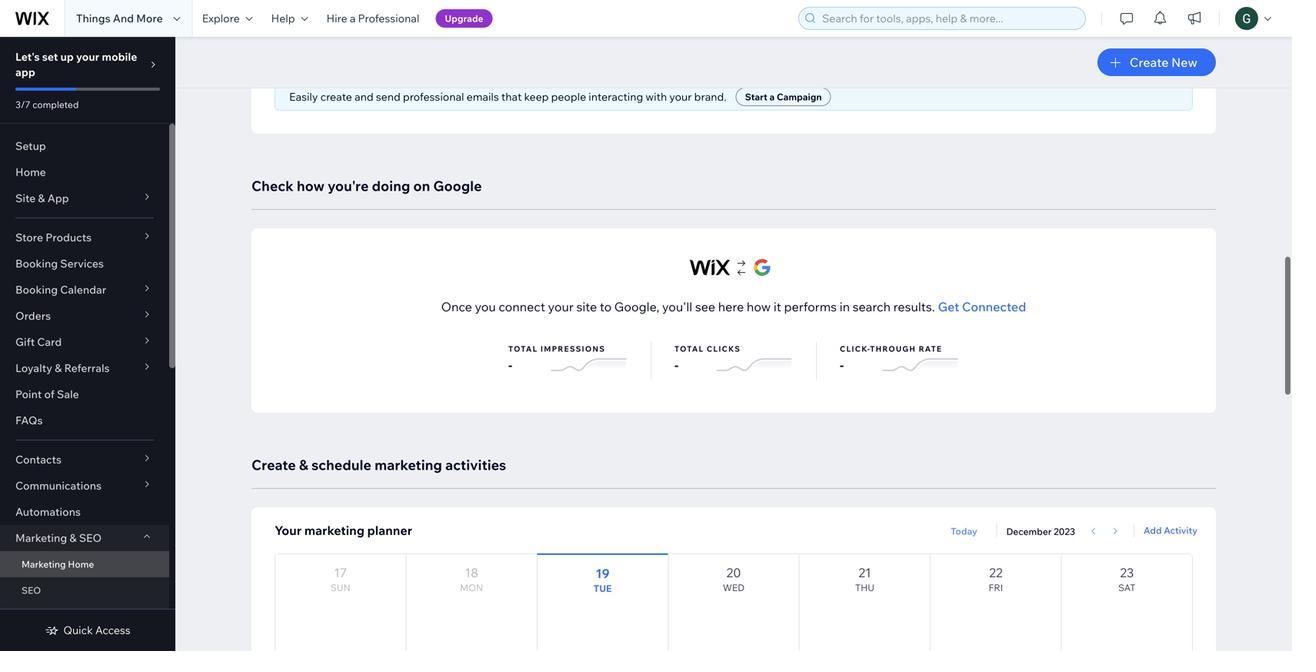 Task type: locate. For each thing, give the bounding box(es) containing it.
& right the site
[[38, 192, 45, 205]]

here
[[718, 299, 744, 315]]

3/7 completed
[[15, 99, 79, 110]]

& inside dropdown button
[[55, 362, 62, 375]]

upgrade button
[[436, 9, 493, 28]]

1 horizontal spatial how
[[747, 299, 771, 315]]

2 total from the left
[[675, 344, 704, 354]]

& left schedule
[[299, 457, 308, 474]]

on
[[413, 177, 430, 195]]

app
[[15, 65, 35, 79]]

professional
[[358, 12, 419, 25]]

a right start
[[770, 91, 775, 103]]

marketing right schedule
[[375, 457, 442, 474]]

site
[[576, 299, 597, 315]]

20
[[727, 565, 741, 581]]

0 horizontal spatial marketing
[[304, 523, 365, 538]]

1 vertical spatial marketing
[[22, 559, 66, 570]]

booking for booking services
[[15, 257, 58, 270]]

how left it
[[747, 299, 771, 315]]

a inside "start a campaign" button
[[770, 91, 775, 103]]

brand.
[[694, 90, 727, 103]]

google search console image
[[688, 256, 779, 279]]

site & app button
[[0, 185, 169, 212]]

0 vertical spatial home
[[15, 165, 46, 179]]

1 vertical spatial marketing
[[304, 523, 365, 538]]

automations link
[[0, 499, 169, 525]]

0 vertical spatial your
[[76, 50, 99, 63]]

fri
[[989, 582, 1003, 594]]

1 horizontal spatial create
[[1130, 55, 1169, 70]]

& right loyalty
[[55, 362, 62, 375]]

2 booking from the top
[[15, 283, 58, 297]]

1 vertical spatial a
[[770, 91, 775, 103]]

help
[[271, 12, 295, 25]]

it
[[774, 299, 781, 315]]

seo down the automations link
[[79, 532, 102, 545]]

a right 'hire'
[[350, 12, 356, 25]]

marketing home
[[22, 559, 94, 570]]

faqs link
[[0, 408, 169, 434]]

card
[[37, 335, 62, 349]]

things and more
[[76, 12, 163, 25]]

booking for booking calendar
[[15, 283, 58, 297]]

marketing for marketing home
[[22, 559, 66, 570]]

21 thu
[[855, 565, 875, 594]]

booking down store
[[15, 257, 58, 270]]

calendar
[[60, 283, 106, 297]]

1 horizontal spatial total
[[675, 344, 704, 354]]

search
[[853, 299, 891, 315]]

marketing
[[15, 532, 67, 545], [22, 559, 66, 570]]

impressions
[[541, 344, 605, 354]]

marketing & seo
[[15, 532, 102, 545]]

point
[[15, 388, 42, 401]]

booking up 'orders' at the top
[[15, 283, 58, 297]]

your inside the "let's set up your mobile app"
[[76, 50, 99, 63]]

1 horizontal spatial home
[[68, 559, 94, 570]]

& down the automations link
[[69, 532, 77, 545]]

site & app
[[15, 192, 69, 205]]

0 vertical spatial create
[[1130, 55, 1169, 70]]

0 horizontal spatial a
[[350, 12, 356, 25]]

3/7
[[15, 99, 30, 110]]

your right with
[[669, 90, 692, 103]]

december 2023
[[1007, 526, 1075, 538]]

23
[[1120, 565, 1134, 581]]

Search for tools, apps, help & more... field
[[818, 8, 1081, 29]]

how
[[297, 177, 325, 195], [747, 299, 771, 315]]

booking inside popup button
[[15, 283, 58, 297]]

0 vertical spatial marketing
[[15, 532, 67, 545]]

1 horizontal spatial marketing
[[375, 457, 442, 474]]

home down setup
[[15, 165, 46, 179]]

your right up
[[76, 50, 99, 63]]

& for site
[[38, 192, 45, 205]]

performs
[[784, 299, 837, 315]]

connect
[[499, 299, 545, 315]]

your left site
[[548, 299, 574, 315]]

orders
[[15, 309, 51, 323]]

wed
[[723, 582, 745, 594]]

your for site
[[548, 299, 574, 315]]

up
[[60, 50, 74, 63]]

2023
[[1054, 526, 1075, 538]]

marketing home link
[[0, 552, 169, 578]]

- down 'search for tools, apps, help & more...' field on the top right of page
[[962, 35, 966, 51]]

seo down the marketing home
[[22, 585, 41, 597]]

booking calendar
[[15, 283, 106, 297]]

19 tue
[[594, 566, 612, 595]]

get connected button
[[938, 298, 1026, 316]]

2 horizontal spatial your
[[669, 90, 692, 103]]

create for create new
[[1130, 55, 1169, 70]]

how left you're
[[297, 177, 325, 195]]

0 horizontal spatial seo
[[22, 585, 41, 597]]

- up easily create and send professional emails that keep people interacting with your brand.
[[498, 35, 502, 51]]

add activity button
[[1144, 524, 1198, 538]]

sale
[[57, 388, 79, 401]]

marketing down the automations
[[15, 532, 67, 545]]

planner
[[367, 523, 412, 538]]

0 vertical spatial seo
[[79, 532, 102, 545]]

1 vertical spatial booking
[[15, 283, 58, 297]]

add
[[1144, 525, 1162, 537]]

seo
[[79, 532, 102, 545], [22, 585, 41, 597]]

things
[[76, 12, 110, 25]]

clicks
[[707, 344, 741, 354]]

& inside popup button
[[38, 192, 45, 205]]

0 horizontal spatial how
[[297, 177, 325, 195]]

0 horizontal spatial create
[[252, 457, 296, 474]]

1 vertical spatial how
[[747, 299, 771, 315]]

22 fri
[[989, 565, 1003, 594]]

mobile
[[102, 50, 137, 63]]

0 horizontal spatial home
[[15, 165, 46, 179]]

professional
[[403, 90, 464, 103]]

21
[[859, 565, 871, 581]]

total for total clicks
[[675, 344, 704, 354]]

your
[[275, 523, 302, 538]]

1 horizontal spatial seo
[[79, 532, 102, 545]]

you'll
[[662, 299, 692, 315]]

thu
[[855, 582, 875, 594]]

marketing inside dropdown button
[[15, 532, 67, 545]]

& inside dropdown button
[[69, 532, 77, 545]]

your marketing planner
[[275, 523, 412, 538]]

1 horizontal spatial a
[[770, 91, 775, 103]]

1 vertical spatial your
[[669, 90, 692, 103]]

start a campaign
[[745, 91, 822, 103]]

booking
[[15, 257, 58, 270], [15, 283, 58, 297]]

home up the 'seo' link
[[68, 559, 94, 570]]

a inside hire a professional link
[[350, 12, 356, 25]]

marketing down marketing & seo
[[22, 559, 66, 570]]

add activity
[[1144, 525, 1198, 537]]

1 booking from the top
[[15, 257, 58, 270]]

1 horizontal spatial your
[[548, 299, 574, 315]]

-
[[344, 35, 348, 51], [498, 35, 502, 51], [653, 35, 657, 51], [808, 35, 812, 51], [962, 35, 966, 51], [508, 358, 512, 373], [675, 358, 679, 373], [840, 358, 844, 373]]

you're
[[328, 177, 369, 195]]

0 horizontal spatial total
[[508, 344, 538, 354]]

total left clicks
[[675, 344, 704, 354]]

create up your
[[252, 457, 296, 474]]

1 vertical spatial seo
[[22, 585, 41, 597]]

home
[[15, 165, 46, 179], [68, 559, 94, 570]]

activities
[[445, 457, 506, 474]]

access
[[95, 624, 131, 637]]

0 vertical spatial a
[[350, 12, 356, 25]]

store
[[15, 231, 43, 244]]

your
[[76, 50, 99, 63], [669, 90, 692, 103], [548, 299, 574, 315]]

22
[[989, 565, 1003, 581]]

marketing
[[375, 457, 442, 474], [304, 523, 365, 538]]

tue
[[594, 583, 612, 595]]

create inside button
[[1130, 55, 1169, 70]]

0 vertical spatial booking
[[15, 257, 58, 270]]

total down connect
[[508, 344, 538, 354]]

google
[[433, 177, 482, 195]]

marketing up the 17
[[304, 523, 365, 538]]

create left new
[[1130, 55, 1169, 70]]

1 vertical spatial create
[[252, 457, 296, 474]]

0 horizontal spatial your
[[76, 50, 99, 63]]

2 vertical spatial your
[[548, 299, 574, 315]]

easily
[[289, 90, 318, 103]]

1 total from the left
[[508, 344, 538, 354]]

& for loyalty
[[55, 362, 62, 375]]

a for professional
[[350, 12, 356, 25]]

total
[[508, 344, 538, 354], [675, 344, 704, 354]]



Task type: describe. For each thing, give the bounding box(es) containing it.
hire a professional
[[327, 12, 419, 25]]

0 vertical spatial how
[[297, 177, 325, 195]]

products
[[46, 231, 92, 244]]

sidebar element
[[0, 37, 175, 652]]

& for marketing
[[69, 532, 77, 545]]

- down click-
[[840, 358, 844, 373]]

create for create & schedule marketing activities
[[252, 457, 296, 474]]

a for campaign
[[770, 91, 775, 103]]

app
[[48, 192, 69, 205]]

check how you're doing on google
[[252, 177, 482, 195]]

- down 'hire'
[[344, 35, 348, 51]]

20 wed
[[723, 565, 745, 594]]

home link
[[0, 159, 169, 185]]

check
[[252, 177, 294, 195]]

easily create and send professional emails that keep people interacting with your brand.
[[289, 90, 727, 103]]

1 vertical spatial home
[[68, 559, 94, 570]]

faqs
[[15, 414, 43, 427]]

see
[[695, 299, 715, 315]]

total impressions
[[508, 344, 605, 354]]

google,
[[614, 299, 659, 315]]

gift card
[[15, 335, 62, 349]]

seo inside dropdown button
[[79, 532, 102, 545]]

loyalty & referrals
[[15, 362, 110, 375]]

contacts
[[15, 453, 62, 467]]

17
[[334, 565, 347, 581]]

booking services
[[15, 257, 104, 270]]

- down total impressions
[[508, 358, 512, 373]]

- up campaign
[[808, 35, 812, 51]]

- up with
[[653, 35, 657, 51]]

keep
[[524, 90, 549, 103]]

communications
[[15, 479, 102, 493]]

setup link
[[0, 133, 169, 159]]

in
[[840, 299, 850, 315]]

click-
[[840, 344, 870, 354]]

18 mon
[[460, 565, 483, 594]]

more
[[136, 12, 163, 25]]

loyalty & referrals button
[[0, 355, 169, 382]]

site
[[15, 192, 36, 205]]

contacts button
[[0, 447, 169, 473]]

0 vertical spatial marketing
[[375, 457, 442, 474]]

marketing for marketing & seo
[[15, 532, 67, 545]]

explore
[[202, 12, 240, 25]]

18
[[465, 565, 478, 581]]

gift
[[15, 335, 35, 349]]

campaign
[[777, 91, 822, 103]]

today
[[951, 526, 978, 537]]

create new
[[1130, 55, 1198, 70]]

setup
[[15, 139, 46, 153]]

19
[[596, 566, 610, 582]]

start a campaign button
[[736, 88, 831, 106]]

booking calendar button
[[0, 277, 169, 303]]

point of sale
[[15, 388, 79, 401]]

doing
[[372, 177, 410, 195]]

booking services link
[[0, 251, 169, 277]]

with
[[646, 90, 667, 103]]

your for mobile
[[76, 50, 99, 63]]

interacting
[[589, 90, 643, 103]]

point of sale link
[[0, 382, 169, 408]]

sun
[[331, 582, 350, 594]]

mon
[[460, 582, 483, 594]]

through
[[870, 344, 916, 354]]

once
[[441, 299, 472, 315]]

december
[[1007, 526, 1052, 538]]

seo link
[[0, 578, 169, 604]]

and
[[113, 12, 134, 25]]

- down total clicks
[[675, 358, 679, 373]]

& for create
[[299, 457, 308, 474]]

schedule
[[311, 457, 371, 474]]

automations
[[15, 505, 81, 519]]

rate
[[919, 344, 942, 354]]

loyalty
[[15, 362, 52, 375]]

help button
[[262, 0, 317, 37]]

23 sat
[[1119, 565, 1136, 594]]

create & schedule marketing activities
[[252, 457, 506, 474]]

and
[[355, 90, 374, 103]]

communications button
[[0, 473, 169, 499]]

em image
[[275, 27, 321, 73]]

referrals
[[64, 362, 110, 375]]

gift card button
[[0, 329, 169, 355]]

completed
[[32, 99, 79, 110]]

total for total impressions
[[508, 344, 538, 354]]

send
[[376, 90, 401, 103]]

to
[[600, 299, 612, 315]]

orders button
[[0, 303, 169, 329]]

let's
[[15, 50, 40, 63]]

sat
[[1119, 582, 1136, 594]]

people
[[551, 90, 586, 103]]

activity
[[1164, 525, 1198, 537]]



Task type: vqa. For each thing, say whether or not it's contained in the screenshot.
Point
yes



